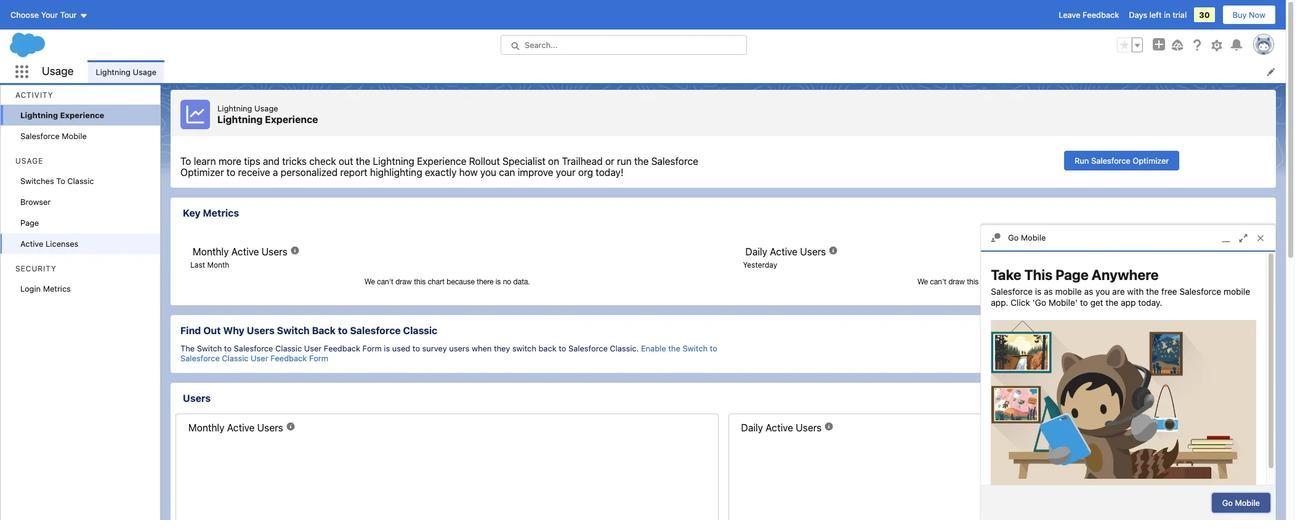 Task type: locate. For each thing, give the bounding box(es) containing it.
experience up tricks
[[265, 114, 318, 125]]

2 horizontal spatial mobile
[[1236, 498, 1261, 508]]

org
[[578, 167, 593, 178]]

improve
[[518, 167, 554, 178]]

0 horizontal spatial you
[[480, 167, 497, 178]]

0 horizontal spatial mobile
[[1056, 287, 1082, 297]]

metrics right login
[[43, 284, 71, 294]]

to right the switches
[[56, 176, 65, 186]]

1 horizontal spatial experience
[[265, 114, 318, 125]]

salesforce down lightning experience
[[20, 131, 60, 141]]

1 horizontal spatial go
[[1223, 498, 1233, 508]]

1 horizontal spatial to
[[181, 156, 191, 167]]

0 horizontal spatial form
[[309, 354, 328, 364]]

0 horizontal spatial feedback
[[271, 354, 307, 364]]

2 horizontal spatial experience
[[417, 156, 467, 167]]

classic down the 'why'
[[222, 354, 249, 364]]

0 vertical spatial monthly active users
[[193, 246, 288, 258]]

salesforce left the classic.
[[569, 344, 608, 354]]

user
[[304, 344, 322, 354], [251, 354, 268, 364]]

feedback down back
[[324, 344, 360, 354]]

0 vertical spatial go mobile
[[1009, 233, 1046, 243]]

1 horizontal spatial mobile
[[1224, 287, 1251, 297]]

1 vertical spatial metrics
[[43, 284, 71, 294]]

to inside take this page anywhere salesforce is as mobile as you are with the free salesforce mobile app. click 'go mobile' to get the app today.
[[1080, 297, 1088, 308]]

in
[[1164, 10, 1171, 20]]

form down back
[[309, 354, 328, 364]]

experience inside to learn more tips and tricks check out the lightning experience rollout specialist on trailhead or run the                      salesforce optimizer to receive a personalized report highlighting exactly how you can improve your org today!
[[417, 156, 467, 167]]

2 horizontal spatial switch
[[683, 344, 708, 354]]

salesforce inside to learn more tips and tricks check out the lightning experience rollout specialist on trailhead or run the                      salesforce optimizer to receive a personalized report highlighting exactly how you can improve your org today!
[[652, 156, 699, 167]]

monthly active users
[[193, 246, 288, 258], [189, 423, 283, 434]]

1 horizontal spatial you
[[1096, 287, 1110, 297]]

metrics
[[203, 208, 239, 219], [43, 284, 71, 294]]

the
[[356, 156, 370, 167], [635, 156, 649, 167], [1147, 287, 1160, 297], [1106, 297, 1119, 308], [669, 344, 681, 354]]

to
[[227, 167, 236, 178], [1080, 297, 1088, 308], [338, 325, 348, 336], [224, 344, 232, 354], [413, 344, 420, 354], [559, 344, 566, 354], [710, 344, 718, 354]]

as up get
[[1085, 287, 1094, 297]]

salesforce right the run
[[652, 156, 699, 167]]

to inside to learn more tips and tricks check out the lightning experience rollout specialist on trailhead or run the                      salesforce optimizer to receive a personalized report highlighting exactly how you can improve your org today!
[[227, 167, 236, 178]]

1 vertical spatial you
[[1096, 287, 1110, 297]]

go
[[1009, 233, 1019, 243], [1223, 498, 1233, 508]]

0 horizontal spatial optimizer
[[181, 167, 224, 178]]

classic
[[67, 176, 94, 186], [403, 325, 438, 336], [275, 344, 302, 354], [222, 354, 249, 364]]

1 vertical spatial go mobile
[[1223, 498, 1261, 508]]

is up 'go
[[1036, 287, 1042, 297]]

exactly
[[425, 167, 457, 178]]

0 horizontal spatial page
[[20, 218, 39, 228]]

monthly
[[193, 246, 229, 258], [189, 423, 225, 434]]

group
[[1118, 38, 1143, 52]]

1 horizontal spatial metrics
[[203, 208, 239, 219]]

check
[[309, 156, 336, 167]]

go mobile dialog
[[981, 225, 1277, 521]]

0 vertical spatial mobile
[[62, 131, 87, 141]]

switch left back
[[277, 325, 310, 336]]

go mobile link
[[981, 225, 1276, 252], [1212, 493, 1271, 513]]

are
[[1113, 287, 1125, 297]]

metrics right the key
[[203, 208, 239, 219]]

0 horizontal spatial as
[[1044, 287, 1053, 297]]

0 horizontal spatial go
[[1009, 233, 1019, 243]]

classic inside "enable the switch to salesforce classic user feedback form"
[[222, 354, 249, 364]]

daily
[[746, 246, 768, 258], [741, 423, 763, 434]]

salesforce down the 'why'
[[234, 344, 273, 354]]

1 vertical spatial page
[[1056, 267, 1089, 283]]

personalized
[[281, 167, 338, 178]]

1 horizontal spatial mobile
[[1021, 233, 1046, 243]]

as
[[1044, 287, 1053, 297], [1085, 287, 1094, 297]]

to
[[181, 156, 191, 167], [56, 176, 65, 186]]

leave feedback
[[1059, 10, 1120, 20]]

leave feedback link
[[1059, 10, 1120, 20]]

days left in trial
[[1129, 10, 1187, 20]]

2 horizontal spatial feedback
[[1083, 10, 1120, 20]]

is inside take this page anywhere salesforce is as mobile as you are with the free salesforce mobile app. click 'go mobile' to get the app today.
[[1036, 287, 1042, 297]]

1 vertical spatial is
[[384, 344, 390, 354]]

feedback inside "enable the switch to salesforce classic user feedback form"
[[271, 354, 307, 364]]

experience
[[60, 110, 104, 120], [265, 114, 318, 125], [417, 156, 467, 167]]

your
[[41, 10, 58, 20]]

page inside take this page anywhere salesforce is as mobile as you are with the free salesforce mobile app. click 'go mobile' to get the app today.
[[1056, 267, 1089, 283]]

0 vertical spatial metrics
[[203, 208, 239, 219]]

switch
[[277, 325, 310, 336], [197, 344, 222, 354], [683, 344, 708, 354]]

1 horizontal spatial is
[[1036, 287, 1042, 297]]

page
[[20, 218, 39, 228], [1056, 267, 1089, 283]]

switch down out
[[197, 344, 222, 354]]

lightning usage lightning experience
[[217, 104, 318, 125]]

take this page anywhere salesforce is as mobile as you are with the free salesforce mobile app. click 'go mobile' to get the app today.
[[991, 267, 1251, 308]]

1 horizontal spatial page
[[1056, 267, 1089, 283]]

out
[[203, 325, 221, 336]]

1 vertical spatial daily active users
[[741, 423, 822, 434]]

as up 'go
[[1044, 287, 1053, 297]]

feedback down the find out why users switch back to salesforce classic
[[271, 354, 307, 364]]

salesforce up used
[[350, 325, 401, 336]]

1 horizontal spatial as
[[1085, 287, 1094, 297]]

0 vertical spatial to
[[181, 156, 191, 167]]

form
[[363, 344, 382, 354], [309, 354, 328, 364]]

form left used
[[363, 344, 382, 354]]

form inside "enable the switch to salesforce classic user feedback form"
[[309, 354, 328, 364]]

page down browser
[[20, 218, 39, 228]]

can
[[499, 167, 515, 178]]

0 horizontal spatial experience
[[60, 110, 104, 120]]

1 vertical spatial go
[[1223, 498, 1233, 508]]

lightning experience
[[20, 110, 104, 120]]

optimizer
[[1133, 156, 1170, 166], [181, 167, 224, 178]]

enable
[[641, 344, 666, 354]]

the right the enable
[[669, 344, 681, 354]]

salesforce down find
[[181, 354, 220, 364]]

anywhere
[[1092, 267, 1159, 283]]

search... button
[[501, 35, 747, 55]]

usage
[[42, 65, 74, 78], [133, 67, 157, 77], [254, 104, 278, 113], [15, 156, 43, 166]]

login
[[20, 284, 41, 294]]

0 vertical spatial you
[[480, 167, 497, 178]]

experience left rollout on the top left of the page
[[417, 156, 467, 167]]

the right out
[[356, 156, 370, 167]]

yesterday
[[743, 261, 778, 270]]

experience inside "lightning usage lightning experience"
[[265, 114, 318, 125]]

page up mobile'
[[1056, 267, 1089, 283]]

lightning
[[96, 67, 131, 77], [217, 104, 252, 113], [20, 110, 58, 120], [217, 114, 263, 125], [373, 156, 415, 167]]

0 horizontal spatial metrics
[[43, 284, 71, 294]]

classic.
[[610, 344, 639, 354]]

lightning inside 'list'
[[96, 67, 131, 77]]

you left can
[[480, 167, 497, 178]]

to left learn
[[181, 156, 191, 167]]

get
[[1091, 297, 1104, 308]]

daily active users
[[746, 246, 826, 258], [741, 423, 822, 434]]

2 vertical spatial mobile
[[1236, 498, 1261, 508]]

left
[[1150, 10, 1162, 20]]

1 horizontal spatial switch
[[277, 325, 310, 336]]

0 horizontal spatial go mobile
[[1009, 233, 1046, 243]]

switch right the enable
[[683, 344, 708, 354]]

1 vertical spatial daily
[[741, 423, 763, 434]]

0 vertical spatial is
[[1036, 287, 1042, 297]]

1 vertical spatial optimizer
[[181, 167, 224, 178]]

click
[[1011, 297, 1031, 308]]

0 horizontal spatial to
[[56, 176, 65, 186]]

choose your tour button
[[10, 5, 88, 25]]

go mobile
[[1009, 233, 1046, 243], [1223, 498, 1261, 508]]

more
[[219, 156, 241, 167]]

now
[[1249, 10, 1266, 20]]

you
[[480, 167, 497, 178], [1096, 287, 1110, 297]]

0 horizontal spatial user
[[251, 354, 268, 364]]

feedback
[[1083, 10, 1120, 20], [324, 344, 360, 354], [271, 354, 307, 364]]

is left used
[[384, 344, 390, 354]]

run salesforce optimizer
[[1075, 156, 1170, 166]]

choose
[[10, 10, 39, 20]]

0 vertical spatial daily
[[746, 246, 768, 258]]

users
[[262, 246, 288, 258], [800, 246, 826, 258], [247, 325, 275, 336], [183, 393, 211, 404], [257, 423, 283, 434], [796, 423, 822, 434]]

leave
[[1059, 10, 1081, 20]]

to inside "enable the switch to salesforce classic user feedback form"
[[710, 344, 718, 354]]

key
[[183, 208, 201, 219]]

0 vertical spatial optimizer
[[1133, 156, 1170, 166]]

feedback right leave
[[1083, 10, 1120, 20]]

experience up salesforce mobile
[[60, 110, 104, 120]]

you up get
[[1096, 287, 1110, 297]]

mobile
[[62, 131, 87, 141], [1021, 233, 1046, 243], [1236, 498, 1261, 508]]

user inside "enable the switch to salesforce classic user feedback form"
[[251, 354, 268, 364]]



Task type: describe. For each thing, give the bounding box(es) containing it.
lightning inside to learn more tips and tricks check out the lightning experience rollout specialist on trailhead or run the                      salesforce optimizer to receive a personalized report highlighting exactly how you can improve your org today!
[[373, 156, 415, 167]]

used
[[392, 344, 410, 354]]

you inside take this page anywhere salesforce is as mobile as you are with the free salesforce mobile app. click 'go mobile' to get the app today.
[[1096, 287, 1110, 297]]

the down are
[[1106, 297, 1119, 308]]

learn
[[194, 156, 216, 167]]

rollout
[[469, 156, 500, 167]]

1 vertical spatial go mobile link
[[1212, 493, 1271, 513]]

last month
[[190, 261, 229, 270]]

salesforce right free
[[1180, 287, 1222, 297]]

report
[[340, 167, 368, 178]]

lightning for lightning experience
[[20, 110, 58, 120]]

switches to classic
[[20, 176, 94, 186]]

1 vertical spatial monthly active users
[[189, 423, 283, 434]]

you inside to learn more tips and tricks check out the lightning experience rollout specialist on trailhead or run the                      salesforce optimizer to receive a personalized report highlighting exactly how you can improve your org today!
[[480, 167, 497, 178]]

0 vertical spatial page
[[20, 218, 39, 228]]

tips
[[244, 156, 260, 167]]

optimizer inside to learn more tips and tricks check out the lightning experience rollout specialist on trailhead or run the                      salesforce optimizer to receive a personalized report highlighting exactly how you can improve your org today!
[[181, 167, 224, 178]]

enable the switch to salesforce classic user feedback form link
[[181, 344, 718, 364]]

free
[[1162, 287, 1178, 297]]

buy now button
[[1223, 5, 1277, 25]]

0 horizontal spatial switch
[[197, 344, 222, 354]]

back
[[312, 325, 336, 336]]

30
[[1200, 10, 1210, 20]]

classic down the find out why users switch back to salesforce classic
[[275, 344, 302, 354]]

2 mobile from the left
[[1224, 287, 1251, 297]]

enable the switch to salesforce classic user feedback form
[[181, 344, 718, 364]]

1 mobile from the left
[[1056, 287, 1082, 297]]

activity
[[15, 91, 53, 100]]

why
[[223, 325, 245, 336]]

trial
[[1173, 10, 1187, 20]]

lightning usage
[[96, 67, 157, 77]]

lightning for lightning usage lightning experience
[[217, 104, 252, 113]]

today!
[[596, 167, 624, 178]]

1 vertical spatial monthly
[[189, 423, 225, 434]]

1 as from the left
[[1044, 287, 1053, 297]]

take
[[991, 267, 1022, 283]]

choose your tour
[[10, 10, 77, 20]]

switch inside "enable the switch to salesforce classic user feedback form"
[[683, 344, 708, 354]]

1 vertical spatial mobile
[[1021, 233, 1046, 243]]

security
[[15, 264, 57, 274]]

month
[[207, 261, 229, 270]]

last
[[190, 261, 205, 270]]

lightning usage logo image
[[181, 100, 210, 129]]

on
[[548, 156, 560, 167]]

app.
[[991, 297, 1009, 308]]

1 vertical spatial to
[[56, 176, 65, 186]]

lightning usage link
[[88, 60, 164, 83]]

0 vertical spatial daily active users
[[746, 246, 826, 258]]

or
[[605, 156, 615, 167]]

search...
[[525, 40, 558, 50]]

key metrics
[[183, 208, 239, 219]]

with
[[1128, 287, 1144, 297]]

this
[[1025, 267, 1053, 283]]

highlighting
[[370, 167, 422, 178]]

classic up the switch to salesforce classic user feedback form is used to survey users when they switch back to salesforce classic.
[[403, 325, 438, 336]]

they
[[494, 344, 510, 354]]

back
[[539, 344, 557, 354]]

0 vertical spatial monthly
[[193, 246, 229, 258]]

0 vertical spatial go
[[1009, 233, 1019, 243]]

mobile'
[[1049, 297, 1078, 308]]

1 horizontal spatial form
[[363, 344, 382, 354]]

1 horizontal spatial go mobile
[[1223, 498, 1261, 508]]

find out why users switch back to salesforce classic
[[181, 325, 438, 336]]

a
[[273, 167, 278, 178]]

1 horizontal spatial optimizer
[[1133, 156, 1170, 166]]

salesforce mobile
[[20, 131, 87, 141]]

the right the run
[[635, 156, 649, 167]]

0 vertical spatial go mobile link
[[981, 225, 1276, 252]]

to inside to learn more tips and tricks check out the lightning experience rollout specialist on trailhead or run the                      salesforce optimizer to receive a personalized report highlighting exactly how you can improve your org today!
[[181, 156, 191, 167]]

usage inside 'list'
[[133, 67, 157, 77]]

metrics for login metrics
[[43, 284, 71, 294]]

lightning usage list
[[88, 60, 1286, 83]]

days
[[1129, 10, 1148, 20]]

and
[[263, 156, 280, 167]]

1 horizontal spatial feedback
[[324, 344, 360, 354]]

tricks
[[282, 156, 307, 167]]

tour
[[60, 10, 77, 20]]

lightning for lightning usage
[[96, 67, 131, 77]]

find
[[181, 325, 201, 336]]

switch
[[513, 344, 537, 354]]

survey
[[422, 344, 447, 354]]

buy now
[[1233, 10, 1266, 20]]

run salesforce optimizer link
[[1065, 151, 1180, 171]]

buy
[[1233, 10, 1247, 20]]

when
[[472, 344, 492, 354]]

1 horizontal spatial user
[[304, 344, 322, 354]]

licenses
[[46, 239, 78, 249]]

0 horizontal spatial mobile
[[62, 131, 87, 141]]

salesforce right run
[[1092, 156, 1131, 166]]

run
[[617, 156, 632, 167]]

browser
[[20, 197, 51, 207]]

usage inside "lightning usage lightning experience"
[[254, 104, 278, 113]]

switches
[[20, 176, 54, 186]]

login metrics
[[20, 284, 71, 294]]

specialist
[[503, 156, 546, 167]]

trailhead
[[562, 156, 603, 167]]

metrics for key metrics
[[203, 208, 239, 219]]

run
[[1075, 156, 1089, 166]]

the inside "enable the switch to salesforce classic user feedback form"
[[669, 344, 681, 354]]

active licenses
[[20, 239, 78, 249]]

your
[[556, 167, 576, 178]]

out
[[339, 156, 353, 167]]

'go
[[1033, 297, 1047, 308]]

today.
[[1139, 297, 1163, 308]]

the
[[181, 344, 195, 354]]

receive
[[238, 167, 270, 178]]

classic right the switches
[[67, 176, 94, 186]]

salesforce up click
[[991, 287, 1033, 297]]

2 as from the left
[[1085, 287, 1094, 297]]

the up today.
[[1147, 287, 1160, 297]]

to learn more tips and tricks check out the lightning experience rollout specialist on trailhead or run the                      salesforce optimizer to receive a personalized report highlighting exactly how you can improve your org today!
[[181, 156, 699, 178]]

0 horizontal spatial is
[[384, 344, 390, 354]]

salesforce inside "enable the switch to salesforce classic user feedback form"
[[181, 354, 220, 364]]

app
[[1121, 297, 1136, 308]]

users
[[449, 344, 470, 354]]

the switch to salesforce classic user feedback form is used to survey users when they switch back to salesforce classic.
[[181, 344, 641, 354]]

how
[[459, 167, 478, 178]]



Task type: vqa. For each thing, say whether or not it's contained in the screenshot.
Users 'Link'
no



